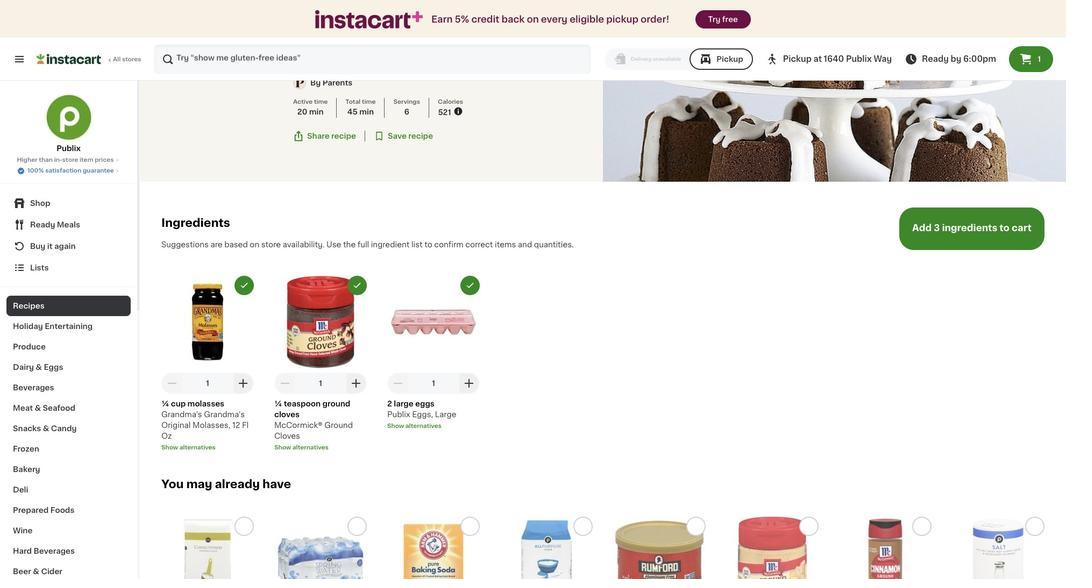 Task type: locate. For each thing, give the bounding box(es) containing it.
ingredients
[[942, 224, 998, 233]]

may
[[186, 479, 212, 490]]

availability.
[[283, 241, 325, 249]]

show inside the ¼ cup molasses grandma's grandma's original molasses, 12 fl oz show alternatives
[[161, 445, 178, 451]]

pickup inside pickup button
[[717, 55, 744, 63]]

& left "eggs"
[[36, 364, 42, 371]]

ready for ready meals
[[30, 221, 55, 229]]

time right the total
[[362, 99, 376, 105]]

0 horizontal spatial on
[[250, 241, 259, 249]]

show
[[387, 423, 404, 429], [161, 445, 178, 451], [274, 445, 291, 451]]

use
[[327, 241, 341, 249]]

full
[[358, 241, 369, 249]]

prepared foods
[[13, 507, 74, 514]]

2 vertical spatial publix
[[387, 411, 410, 419]]

0 horizontal spatial decrement quantity image
[[166, 377, 179, 390]]

show alternatives button for original
[[161, 444, 254, 452]]

100% satisfaction guarantee button
[[17, 165, 120, 175]]

¼
[[161, 400, 169, 408], [274, 400, 282, 408]]

cakes
[[423, 47, 485, 65]]

0 horizontal spatial pickup
[[717, 55, 744, 63]]

it
[[47, 243, 53, 250]]

show down cloves
[[274, 445, 291, 451]]

0 horizontal spatial grandma's
[[161, 411, 202, 419]]

prices
[[95, 157, 114, 163]]

beverages down dairy & eggs
[[13, 384, 54, 392]]

45
[[347, 108, 358, 116]]

you
[[161, 479, 184, 490]]

& right meat
[[35, 405, 41, 412]]

1 horizontal spatial unselect item image
[[465, 281, 475, 290]]

0 vertical spatial to
[[1000, 224, 1010, 233]]

521
[[438, 108, 451, 116]]

product group
[[161, 276, 254, 452], [274, 276, 367, 452], [387, 276, 480, 431], [161, 517, 254, 579], [274, 517, 367, 579], [387, 517, 480, 579], [500, 517, 593, 579], [613, 517, 706, 579], [726, 517, 819, 579], [839, 517, 932, 579], [952, 517, 1045, 579]]

1640
[[824, 55, 844, 63]]

decrement quantity image
[[392, 377, 405, 390]]

2 unselect item image from the left
[[465, 281, 475, 290]]

ready meals button
[[6, 214, 131, 236]]

decrement quantity image for cup
[[166, 377, 179, 390]]

publix down large at the bottom left of page
[[387, 411, 410, 419]]

correct
[[466, 241, 493, 249]]

1 horizontal spatial show alternatives button
[[274, 444, 367, 452]]

2 min from the left
[[360, 108, 374, 116]]

show alternatives button for large
[[387, 422, 480, 431]]

0 horizontal spatial increment quantity image
[[237, 377, 250, 390]]

ready
[[922, 55, 949, 63], [30, 221, 55, 229]]

pickup button
[[690, 48, 753, 70]]

dairy
[[13, 364, 34, 371]]

total
[[346, 99, 361, 105]]

1 horizontal spatial ready
[[922, 55, 949, 63]]

& for dairy
[[36, 364, 42, 371]]

time inside active time 20 min
[[314, 99, 328, 105]]

earn
[[431, 15, 453, 24]]

pickup at 1640 publix way
[[783, 55, 892, 63]]

large
[[394, 400, 414, 408]]

1 ¼ from the left
[[161, 400, 169, 408]]

buy
[[30, 243, 45, 250]]

increment quantity image
[[237, 377, 250, 390], [350, 377, 363, 390], [463, 377, 476, 390]]

0 horizontal spatial show
[[161, 445, 178, 451]]

publix for 2 large eggs publix eggs, large show alternatives
[[387, 411, 410, 419]]

¼ up the cloves
[[274, 400, 282, 408]]

cart
[[1012, 224, 1032, 233]]

alternatives down "eggs,"
[[406, 423, 442, 429]]

1 decrement quantity image from the left
[[166, 377, 179, 390]]

grandma's down cup
[[161, 411, 202, 419]]

buy it again
[[30, 243, 76, 250]]

grandma's up 12
[[204, 411, 245, 419]]

quantities.
[[534, 241, 574, 249]]

share
[[307, 133, 330, 140]]

dairy & eggs
[[13, 364, 63, 371]]

lists
[[30, 264, 49, 272]]

1 button
[[1009, 46, 1054, 72]]

2 recipe from the left
[[409, 133, 433, 140]]

produce link
[[6, 337, 131, 357]]

2 increment quantity image from the left
[[350, 377, 363, 390]]

to right list
[[425, 241, 432, 249]]

1 vertical spatial on
[[250, 241, 259, 249]]

molasses,
[[193, 422, 230, 429]]

Search field
[[155, 45, 590, 73]]

2 grandma's from the left
[[204, 411, 245, 419]]

beverages link
[[6, 378, 131, 398]]

show alternatives button down molasses,
[[161, 444, 254, 452]]

prepared
[[13, 507, 49, 514]]

publix inside 2 large eggs publix eggs, large show alternatives
[[387, 411, 410, 419]]

1
[[1038, 55, 1041, 63], [206, 380, 209, 387], [319, 380, 322, 387], [432, 380, 435, 387]]

1 vertical spatial publix
[[57, 145, 81, 152]]

wine
[[13, 527, 32, 535]]

you may already have
[[161, 479, 291, 490]]

publix link
[[45, 94, 92, 154]]

1 recipe from the left
[[331, 133, 356, 140]]

entertaining
[[45, 323, 93, 330]]

1 inside 1 button
[[1038, 55, 1041, 63]]

0 horizontal spatial unselect item image
[[352, 281, 362, 290]]

express icon image
[[315, 10, 423, 28]]

have
[[263, 479, 291, 490]]

min right 45
[[360, 108, 374, 116]]

0 vertical spatial on
[[527, 15, 539, 24]]

recipe right 'share'
[[331, 133, 356, 140]]

2 time from the left
[[362, 99, 376, 105]]

earn 5% credit back on every eligible pickup order!
[[431, 15, 670, 24]]

foods
[[50, 507, 74, 514]]

1 horizontal spatial store
[[261, 241, 281, 249]]

1 horizontal spatial recipe
[[409, 133, 433, 140]]

0 horizontal spatial store
[[62, 157, 78, 163]]

1 horizontal spatial increment quantity image
[[350, 377, 363, 390]]

0 horizontal spatial min
[[309, 108, 324, 116]]

ready left by
[[922, 55, 949, 63]]

gingerbread cakes image
[[603, 4, 1066, 182]]

3 increment quantity image from the left
[[463, 377, 476, 390]]

unselect item image
[[352, 281, 362, 290], [465, 281, 475, 290]]

holiday entertaining link
[[6, 316, 131, 337]]

recipe
[[331, 133, 356, 140], [409, 133, 433, 140]]

&
[[36, 364, 42, 371], [35, 405, 41, 412], [43, 425, 49, 433], [33, 568, 39, 576]]

pickup left at
[[783, 55, 812, 63]]

unselect item image down the correct
[[465, 281, 475, 290]]

2
[[387, 400, 392, 408]]

0 horizontal spatial publix
[[57, 145, 81, 152]]

min inside total time 45 min
[[360, 108, 374, 116]]

2 horizontal spatial alternatives
[[406, 423, 442, 429]]

service type group
[[605, 48, 753, 70]]

on right based
[[250, 241, 259, 249]]

to
[[1000, 224, 1010, 233], [425, 241, 432, 249]]

1 horizontal spatial alternatives
[[293, 445, 329, 451]]

store
[[62, 157, 78, 163], [261, 241, 281, 249]]

to left cart
[[1000, 224, 1010, 233]]

save recipe button
[[374, 131, 433, 142]]

1 for mccormick® ground cloves
[[319, 380, 322, 387]]

recipe right "save"
[[409, 133, 433, 140]]

decrement quantity image up teaspoon
[[279, 377, 292, 390]]

100%
[[27, 168, 44, 174]]

gingerbread cakes
[[293, 47, 485, 65]]

decrement quantity image
[[166, 377, 179, 390], [279, 377, 292, 390]]

stores
[[122, 56, 141, 62]]

seafood
[[43, 405, 75, 412]]

recipes link
[[6, 296, 131, 316]]

active
[[293, 99, 313, 105]]

3
[[934, 224, 940, 233]]

0 horizontal spatial time
[[314, 99, 328, 105]]

1 horizontal spatial pickup
[[783, 55, 812, 63]]

publix for pickup at 1640 publix way
[[846, 55, 872, 63]]

1 horizontal spatial to
[[1000, 224, 1010, 233]]

eligible
[[570, 15, 604, 24]]

1 horizontal spatial time
[[362, 99, 376, 105]]

cloves
[[274, 433, 300, 440]]

min right 20
[[309, 108, 324, 116]]

0 vertical spatial ready
[[922, 55, 949, 63]]

2 horizontal spatial increment quantity image
[[463, 377, 476, 390]]

0 horizontal spatial alternatives
[[180, 445, 216, 451]]

lists link
[[6, 257, 131, 279]]

parents
[[323, 79, 353, 87]]

show down 2
[[387, 423, 404, 429]]

pickup inside pickup at 1640 publix way popup button
[[783, 55, 812, 63]]

None search field
[[154, 44, 591, 74]]

1 horizontal spatial show
[[274, 445, 291, 451]]

ready inside "ready meals" link
[[30, 221, 55, 229]]

decrement quantity image up cup
[[166, 377, 179, 390]]

min inside active time 20 min
[[309, 108, 324, 116]]

0 horizontal spatial ready
[[30, 221, 55, 229]]

publix inside popup button
[[846, 55, 872, 63]]

¼ inside the ¼ cup molasses grandma's grandma's original molasses, 12 fl oz show alternatives
[[161, 400, 169, 408]]

& right beer
[[33, 568, 39, 576]]

1 vertical spatial store
[[261, 241, 281, 249]]

unselect item image down 'full'
[[352, 281, 362, 290]]

1 increment quantity image from the left
[[237, 377, 250, 390]]

min for 20 min
[[309, 108, 324, 116]]

1 vertical spatial to
[[425, 241, 432, 249]]

bakery link
[[6, 460, 131, 480]]

publix logo image
[[45, 94, 92, 141]]

1 min from the left
[[309, 108, 324, 116]]

1 horizontal spatial min
[[360, 108, 374, 116]]

show alternatives button down ground
[[274, 444, 367, 452]]

increment quantity image for molasses
[[237, 377, 250, 390]]

pickup down the free
[[717, 55, 744, 63]]

0 horizontal spatial recipe
[[331, 133, 356, 140]]

by
[[951, 55, 962, 63]]

2 horizontal spatial show alternatives button
[[387, 422, 480, 431]]

5%
[[455, 15, 469, 24]]

store up "100% satisfaction guarantee" 'button' in the top of the page
[[62, 157, 78, 163]]

¼ left cup
[[161, 400, 169, 408]]

1 horizontal spatial grandma's
[[204, 411, 245, 419]]

0 vertical spatial publix
[[846, 55, 872, 63]]

0 horizontal spatial ¼
[[161, 400, 169, 408]]

¼ inside ¼ teaspoon ground cloves mccormick® ground cloves show alternatives
[[274, 400, 282, 408]]

1 horizontal spatial on
[[527, 15, 539, 24]]

publix inside 'link'
[[57, 145, 81, 152]]

min
[[309, 108, 324, 116], [360, 108, 374, 116]]

1 vertical spatial ready
[[30, 221, 55, 229]]

2 horizontal spatial show
[[387, 423, 404, 429]]

1 horizontal spatial ¼
[[274, 400, 282, 408]]

1 horizontal spatial decrement quantity image
[[279, 377, 292, 390]]

pickup for pickup at 1640 publix way
[[783, 55, 812, 63]]

hard beverages link
[[6, 541, 131, 562]]

eggs
[[44, 364, 63, 371]]

add 3 ingredients to cart button
[[900, 208, 1045, 250]]

store left availability.
[[261, 241, 281, 249]]

buy it again link
[[6, 236, 131, 257]]

publix up higher than in-store item prices link
[[57, 145, 81, 152]]

0 horizontal spatial show alternatives button
[[161, 444, 254, 452]]

2 ¼ from the left
[[274, 400, 282, 408]]

& for beer
[[33, 568, 39, 576]]

all
[[113, 56, 121, 62]]

ground
[[325, 422, 353, 429]]

beverages up cider
[[34, 548, 75, 555]]

show down oz
[[161, 445, 178, 451]]

show inside ¼ teaspoon ground cloves mccormick® ground cloves show alternatives
[[274, 445, 291, 451]]

large
[[435, 411, 457, 419]]

publix left way
[[846, 55, 872, 63]]

show alternatives button
[[387, 422, 480, 431], [161, 444, 254, 452], [274, 444, 367, 452]]

on right back
[[527, 15, 539, 24]]

alternatives down molasses,
[[180, 445, 216, 451]]

¼ cup molasses grandma's grandma's original molasses, 12 fl oz show alternatives
[[161, 400, 249, 451]]

2 horizontal spatial publix
[[846, 55, 872, 63]]

show alternatives button down "eggs,"
[[387, 422, 480, 431]]

increment quantity image for ground
[[350, 377, 363, 390]]

time inside total time 45 min
[[362, 99, 376, 105]]

1 horizontal spatial publix
[[387, 411, 410, 419]]

time right active
[[314, 99, 328, 105]]

decrement quantity image for teaspoon
[[279, 377, 292, 390]]

ready down shop
[[30, 221, 55, 229]]

1 time from the left
[[314, 99, 328, 105]]

& left candy
[[43, 425, 49, 433]]

2 decrement quantity image from the left
[[279, 377, 292, 390]]

1 unselect item image from the left
[[352, 281, 362, 290]]

alternatives down mccormick®
[[293, 445, 329, 451]]



Task type: describe. For each thing, give the bounding box(es) containing it.
confirm
[[434, 241, 464, 249]]

meat
[[13, 405, 33, 412]]

credit
[[472, 15, 500, 24]]

deli link
[[6, 480, 131, 500]]

increment quantity image for eggs
[[463, 377, 476, 390]]

save
[[388, 133, 407, 140]]

2 large eggs publix eggs, large show alternatives
[[387, 400, 457, 429]]

oz
[[161, 433, 172, 440]]

show inside 2 large eggs publix eggs, large show alternatives
[[387, 423, 404, 429]]

are
[[211, 241, 223, 249]]

list
[[412, 241, 423, 249]]

unselect item image
[[239, 281, 249, 290]]

prepared foods link
[[6, 500, 131, 521]]

item
[[80, 157, 93, 163]]

100% satisfaction guarantee
[[27, 168, 114, 174]]

ready by 6:00pm link
[[905, 53, 996, 66]]

unselect item image for ground
[[352, 281, 362, 290]]

back
[[502, 15, 525, 24]]

alternatives inside ¼ teaspoon ground cloves mccormick® ground cloves show alternatives
[[293, 445, 329, 451]]

items
[[495, 241, 516, 249]]

hard beverages
[[13, 548, 75, 555]]

than
[[39, 157, 53, 163]]

& for meat
[[35, 405, 41, 412]]

1 for publix eggs, large
[[432, 380, 435, 387]]

0 vertical spatial beverages
[[13, 384, 54, 392]]

suggestions
[[161, 241, 209, 249]]

& for snacks
[[43, 425, 49, 433]]

0 horizontal spatial to
[[425, 241, 432, 249]]

teaspoon
[[284, 400, 321, 408]]

pickup
[[607, 15, 639, 24]]

holiday
[[13, 323, 43, 330]]

frozen
[[13, 446, 39, 453]]

¼ teaspoon ground cloves mccormick® ground cloves show alternatives
[[274, 400, 353, 451]]

min for 45 min
[[360, 108, 374, 116]]

higher than in-store item prices link
[[17, 156, 120, 165]]

already
[[215, 479, 260, 490]]

eggs
[[415, 400, 435, 408]]

higher
[[17, 157, 37, 163]]

free
[[723, 16, 738, 23]]

pickup at 1640 publix way button
[[766, 44, 892, 74]]

show alternatives button for ground
[[274, 444, 367, 452]]

shop link
[[6, 193, 131, 214]]

1 for grandma's grandma's original molasses, 12 fl oz
[[206, 380, 209, 387]]

snacks & candy link
[[6, 419, 131, 439]]

0 vertical spatial store
[[62, 157, 78, 163]]

at
[[814, 55, 822, 63]]

meals
[[57, 221, 80, 229]]

calories
[[438, 99, 463, 105]]

eggs,
[[412, 411, 433, 419]]

cider
[[41, 568, 62, 576]]

ready meals link
[[6, 214, 131, 236]]

alternatives inside 2 large eggs publix eggs, large show alternatives
[[406, 423, 442, 429]]

by parents
[[310, 79, 353, 87]]

molasses
[[188, 400, 224, 408]]

to inside button
[[1000, 224, 1010, 233]]

time for 45 min
[[362, 99, 376, 105]]

the
[[343, 241, 356, 249]]

again
[[54, 243, 76, 250]]

¼ for ¼ cup molasses
[[161, 400, 169, 408]]

all stores
[[113, 56, 141, 62]]

dairy & eggs link
[[6, 357, 131, 378]]

ground
[[323, 400, 350, 408]]

order!
[[641, 15, 670, 24]]

recipe for save recipe
[[409, 133, 433, 140]]

meat & seafood
[[13, 405, 75, 412]]

way
[[874, 55, 892, 63]]

candy
[[51, 425, 77, 433]]

instacart logo image
[[37, 53, 101, 66]]

beer & cider link
[[6, 562, 131, 579]]

snacks
[[13, 425, 41, 433]]

pickup for pickup
[[717, 55, 744, 63]]

1 vertical spatial beverages
[[34, 548, 75, 555]]

¼ for ¼ teaspoon ground cloves
[[274, 400, 282, 408]]

ready for ready by 6:00pm
[[922, 55, 949, 63]]

servings 6
[[394, 99, 420, 116]]

every
[[541, 15, 568, 24]]

unselect item image for eggs
[[465, 281, 475, 290]]

alternatives inside the ¼ cup molasses grandma's grandma's original molasses, 12 fl oz show alternatives
[[180, 445, 216, 451]]

try free
[[708, 16, 738, 23]]

snacks & candy
[[13, 425, 77, 433]]

ingredient
[[371, 241, 410, 249]]

original
[[161, 422, 191, 429]]

recipe for share recipe
[[331, 133, 356, 140]]

by
[[310, 79, 321, 87]]

deli
[[13, 486, 28, 494]]

total time 45 min
[[346, 99, 376, 116]]

save recipe
[[388, 133, 433, 140]]

satisfaction
[[45, 168, 81, 174]]

holiday entertaining
[[13, 323, 93, 330]]

produce
[[13, 343, 46, 351]]

wine link
[[6, 521, 131, 541]]

20
[[297, 108, 307, 116]]

time for 20 min
[[314, 99, 328, 105]]

1 grandma's from the left
[[161, 411, 202, 419]]

share recipe
[[307, 133, 356, 140]]

try
[[708, 16, 721, 23]]

cup
[[171, 400, 186, 408]]

add 3 ingredients to cart
[[913, 224, 1032, 233]]

ingredients
[[161, 218, 230, 229]]

bakery
[[13, 466, 40, 473]]



Task type: vqa. For each thing, say whether or not it's contained in the screenshot.
well to the left
no



